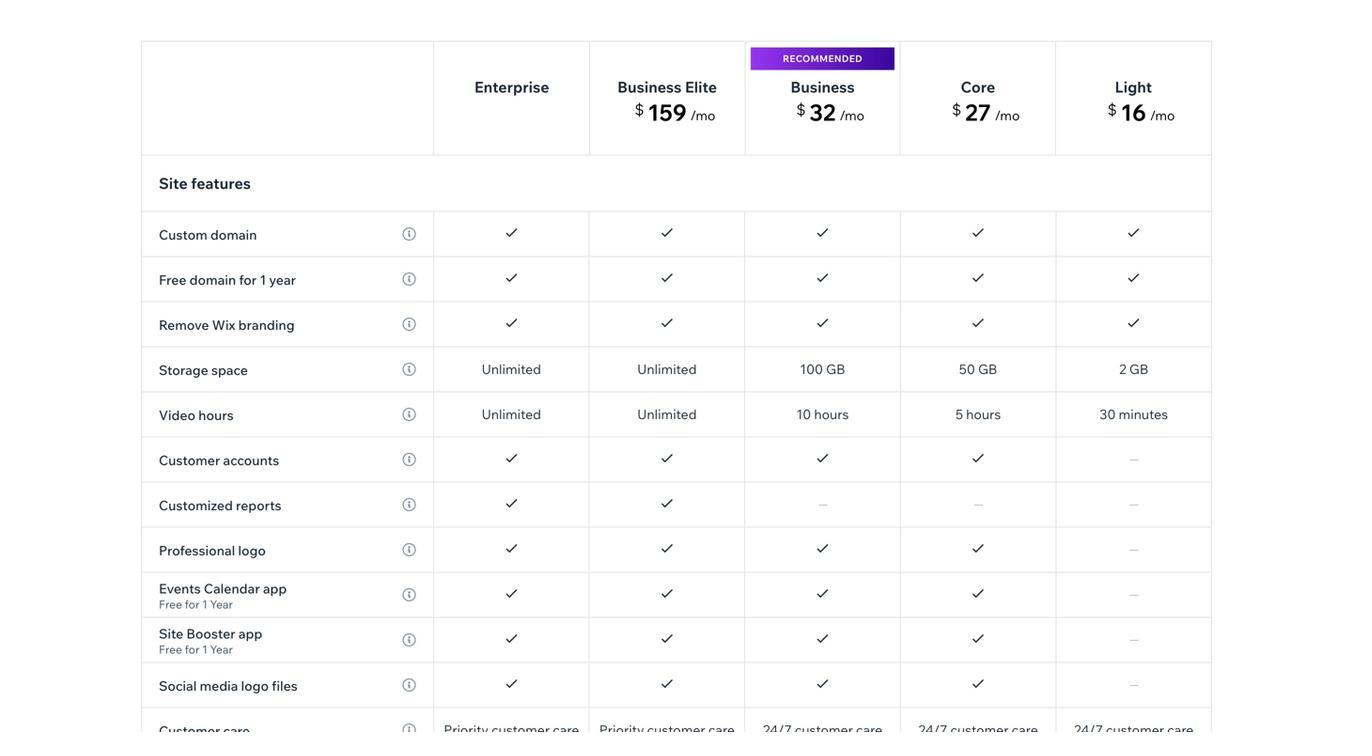 Task type: locate. For each thing, give the bounding box(es) containing it.
domain for custom
[[210, 227, 257, 243]]

0 vertical spatial logo
[[238, 542, 266, 559]]

2 free from the top
[[159, 597, 182, 611]]

year
[[210, 597, 233, 611], [210, 643, 233, 657]]

domain down custom domain
[[190, 272, 236, 288]]

2 site from the top
[[159, 626, 184, 642]]

2 year from the top
[[210, 643, 233, 657]]

site left features
[[159, 174, 188, 193]]

50
[[960, 361, 976, 377]]

business up 32
[[791, 78, 855, 96]]

1 left year
[[260, 272, 266, 288]]

3 hours from the left
[[199, 407, 234, 423]]

for down events
[[185, 597, 200, 611]]

year inside events calendar app free for 1 year
[[210, 597, 233, 611]]

business $ 32 /mo
[[791, 78, 865, 126]]

2 horizontal spatial hours
[[967, 406, 1001, 423]]

1 inside site booster app free for 1 year
[[202, 643, 208, 657]]

custom domain
[[159, 227, 257, 243]]

50 gb
[[960, 361, 998, 377]]

logo up calendar
[[238, 542, 266, 559]]

2 business from the left
[[791, 78, 855, 96]]

features
[[191, 174, 251, 193]]

domain
[[210, 227, 257, 243], [190, 272, 236, 288]]

0 vertical spatial site
[[159, 174, 188, 193]]

$ for 32
[[797, 100, 806, 119]]

/mo right 32
[[840, 107, 865, 124]]

1 business from the left
[[618, 78, 682, 96]]

1 vertical spatial site
[[159, 626, 184, 642]]

business for 32
[[791, 78, 855, 96]]

0 vertical spatial domain
[[210, 227, 257, 243]]

1 hours from the left
[[814, 406, 849, 423]]

recommended
[[783, 53, 863, 64]]

2
[[1120, 361, 1127, 377]]

year for calendar
[[210, 597, 233, 611]]

free
[[159, 272, 187, 288], [159, 597, 182, 611], [159, 643, 182, 657]]

2 vertical spatial for
[[185, 643, 200, 657]]

1 /mo from the left
[[691, 107, 716, 124]]

app inside site booster app free for 1 year
[[239, 626, 262, 642]]

1 for calendar
[[202, 597, 208, 611]]

27
[[966, 98, 992, 126]]

custom
[[159, 227, 208, 243]]

1 vertical spatial 1
[[202, 597, 208, 611]]

$ inside business $ 32 /mo
[[797, 100, 806, 119]]

hours right video
[[199, 407, 234, 423]]

business up 159
[[618, 78, 682, 96]]

video
[[159, 407, 196, 423]]

year for booster
[[210, 643, 233, 657]]

logo
[[238, 542, 266, 559], [241, 678, 269, 694]]

1 vertical spatial for
[[185, 597, 200, 611]]

free for events calendar app
[[159, 597, 182, 611]]

hours
[[814, 406, 849, 423], [967, 406, 1001, 423], [199, 407, 234, 423]]

hours right 5 at bottom right
[[967, 406, 1001, 423]]

0 vertical spatial app
[[263, 580, 287, 597]]

32
[[810, 98, 836, 126]]

$ left '27'
[[952, 100, 962, 119]]

customer
[[159, 452, 220, 469]]

4 $ from the left
[[1108, 100, 1118, 119]]

light
[[1115, 78, 1153, 96]]

2 gb
[[1120, 361, 1149, 377]]

1
[[260, 272, 266, 288], [202, 597, 208, 611], [202, 643, 208, 657]]

business
[[618, 78, 682, 96], [791, 78, 855, 96]]

10 hours
[[797, 406, 849, 423]]

business inside the business elite $ 159 /mo
[[618, 78, 682, 96]]

year down booster
[[210, 643, 233, 657]]

free down events
[[159, 597, 182, 611]]

$ left 159
[[635, 100, 644, 119]]

app for events calendar app
[[263, 580, 287, 597]]

30 minutes
[[1100, 406, 1169, 423]]

app
[[263, 580, 287, 597], [239, 626, 262, 642]]

1 vertical spatial logo
[[241, 678, 269, 694]]

year inside site booster app free for 1 year
[[210, 643, 233, 657]]

media
[[200, 678, 238, 694]]

free up social
[[159, 643, 182, 657]]

domain up the free domain for 1 year
[[210, 227, 257, 243]]

1 gb from the left
[[826, 361, 846, 377]]

free inside events calendar app free for 1 year
[[159, 597, 182, 611]]

1 down booster
[[202, 643, 208, 657]]

site booster app free for 1 year
[[159, 626, 262, 657]]

/mo inside business $ 32 /mo
[[840, 107, 865, 124]]

3 free from the top
[[159, 643, 182, 657]]

$ left 16
[[1108, 100, 1118, 119]]

2 hours from the left
[[967, 406, 1001, 423]]

1 vertical spatial app
[[239, 626, 262, 642]]

$ left 32
[[797, 100, 806, 119]]

video hours
[[159, 407, 234, 423]]

1 site from the top
[[159, 174, 188, 193]]

site features
[[159, 174, 251, 193]]

for down booster
[[185, 643, 200, 657]]

2 vertical spatial free
[[159, 643, 182, 657]]

for inside site booster app free for 1 year
[[185, 643, 200, 657]]

2 /mo from the left
[[840, 107, 865, 124]]

$ inside the business elite $ 159 /mo
[[635, 100, 644, 119]]

/mo right 16
[[1151, 107, 1176, 124]]

/mo inside core $ 27 /mo
[[995, 107, 1020, 124]]

2 vertical spatial 1
[[202, 643, 208, 657]]

0 horizontal spatial business
[[618, 78, 682, 96]]

1 free from the top
[[159, 272, 187, 288]]

0 vertical spatial year
[[210, 597, 233, 611]]

for left year
[[239, 272, 257, 288]]

2 gb from the left
[[979, 361, 998, 377]]

site inside site booster app free for 1 year
[[159, 626, 184, 642]]

$
[[635, 100, 644, 119], [797, 100, 806, 119], [952, 100, 962, 119], [1108, 100, 1118, 119]]

wix
[[212, 317, 236, 333]]

hours for video hours
[[199, 407, 234, 423]]

/mo inside light $ 16 /mo
[[1151, 107, 1176, 124]]

gb right 100 on the right of page
[[826, 361, 846, 377]]

light $ 16 /mo
[[1108, 78, 1176, 126]]

$ inside core $ 27 /mo
[[952, 100, 962, 119]]

app right calendar
[[263, 580, 287, 597]]

remove wix branding
[[159, 317, 295, 333]]

10
[[797, 406, 812, 423]]

1 horizontal spatial business
[[791, 78, 855, 96]]

0 horizontal spatial hours
[[199, 407, 234, 423]]

for for booster
[[185, 643, 200, 657]]

business inside business $ 32 /mo
[[791, 78, 855, 96]]

gb right 2
[[1130, 361, 1149, 377]]

year down calendar
[[210, 597, 233, 611]]

1 up booster
[[202, 597, 208, 611]]

hours right 10
[[814, 406, 849, 423]]

logo left files
[[241, 678, 269, 694]]

/mo down elite
[[691, 107, 716, 124]]

1 year from the top
[[210, 597, 233, 611]]

1 $ from the left
[[635, 100, 644, 119]]

/mo for 32
[[840, 107, 865, 124]]

1 horizontal spatial gb
[[979, 361, 998, 377]]

3 /mo from the left
[[995, 107, 1020, 124]]

for
[[239, 272, 257, 288], [185, 597, 200, 611], [185, 643, 200, 657]]

gb right the 50
[[979, 361, 998, 377]]

2 horizontal spatial gb
[[1130, 361, 1149, 377]]

app right booster
[[239, 626, 262, 642]]

app inside events calendar app free for 1 year
[[263, 580, 287, 597]]

free domain for 1 year
[[159, 272, 296, 288]]

for for calendar
[[185, 597, 200, 611]]

/mo
[[691, 107, 716, 124], [840, 107, 865, 124], [995, 107, 1020, 124], [1151, 107, 1176, 124]]

app for site booster app
[[239, 626, 262, 642]]

1 vertical spatial domain
[[190, 272, 236, 288]]

0 vertical spatial free
[[159, 272, 187, 288]]

0 horizontal spatial gb
[[826, 361, 846, 377]]

gb
[[826, 361, 846, 377], [979, 361, 998, 377], [1130, 361, 1149, 377]]

free inside site booster app free for 1 year
[[159, 643, 182, 657]]

free down the custom in the top left of the page
[[159, 272, 187, 288]]

1 vertical spatial year
[[210, 643, 233, 657]]

4 /mo from the left
[[1151, 107, 1176, 124]]

unlimited
[[482, 361, 541, 377], [638, 361, 697, 377], [482, 406, 541, 423], [638, 406, 697, 423]]

1 horizontal spatial hours
[[814, 406, 849, 423]]

3 gb from the left
[[1130, 361, 1149, 377]]

1 inside events calendar app free for 1 year
[[202, 597, 208, 611]]

files
[[272, 678, 298, 694]]

2 $ from the left
[[797, 100, 806, 119]]

branding
[[238, 317, 295, 333]]

core
[[961, 78, 996, 96]]

/mo right '27'
[[995, 107, 1020, 124]]

for inside events calendar app free for 1 year
[[185, 597, 200, 611]]

3 $ from the left
[[952, 100, 962, 119]]

business for $
[[618, 78, 682, 96]]

social media logo files
[[159, 678, 298, 694]]

site left booster
[[159, 626, 184, 642]]

1 vertical spatial free
[[159, 597, 182, 611]]

site
[[159, 174, 188, 193], [159, 626, 184, 642]]

$ inside light $ 16 /mo
[[1108, 100, 1118, 119]]



Task type: describe. For each thing, give the bounding box(es) containing it.
events
[[159, 580, 201, 597]]

/mo inside the business elite $ 159 /mo
[[691, 107, 716, 124]]

hours for 5 hours
[[967, 406, 1001, 423]]

professional logo
[[159, 542, 266, 559]]

enterprise
[[475, 78, 549, 96]]

remove
[[159, 317, 209, 333]]

5
[[956, 406, 964, 423]]

storage space
[[159, 362, 248, 378]]

minutes
[[1119, 406, 1169, 423]]

/mo for 16
[[1151, 107, 1176, 124]]

booster
[[187, 626, 236, 642]]

$ for 16
[[1108, 100, 1118, 119]]

30
[[1100, 406, 1116, 423]]

reports
[[236, 497, 282, 514]]

customized reports
[[159, 497, 282, 514]]

space
[[211, 362, 248, 378]]

events calendar app free for 1 year
[[159, 580, 287, 611]]

5 hours
[[956, 406, 1001, 423]]

year
[[269, 272, 296, 288]]

gb for 2 gb
[[1130, 361, 1149, 377]]

0 vertical spatial 1
[[260, 272, 266, 288]]

gb for 100 gb
[[826, 361, 846, 377]]

elite
[[685, 78, 717, 96]]

customer accounts
[[159, 452, 279, 469]]

0 vertical spatial for
[[239, 272, 257, 288]]

core $ 27 /mo
[[952, 78, 1020, 126]]

$ for 27
[[952, 100, 962, 119]]

159
[[648, 98, 687, 126]]

16
[[1121, 98, 1147, 126]]

storage
[[159, 362, 208, 378]]

calendar
[[204, 580, 260, 597]]

site for site features
[[159, 174, 188, 193]]

accounts
[[223, 452, 279, 469]]

hours for 10 hours
[[814, 406, 849, 423]]

100
[[800, 361, 824, 377]]

professional
[[159, 542, 235, 559]]

free for site booster app
[[159, 643, 182, 657]]

business elite $ 159 /mo
[[618, 78, 717, 126]]

social
[[159, 678, 197, 694]]

gb for 50 gb
[[979, 361, 998, 377]]

customized
[[159, 497, 233, 514]]

1 for booster
[[202, 643, 208, 657]]

domain for free
[[190, 272, 236, 288]]

100 gb
[[800, 361, 846, 377]]

site for site booster app free for 1 year
[[159, 626, 184, 642]]

/mo for 27
[[995, 107, 1020, 124]]



Task type: vqa. For each thing, say whether or not it's contained in the screenshot.
own inside the Most yearly or multi-year Premium plans come with a 1 year free domain voucher. You can choose your own domain name with suffixes such as .com, .net, .org and more. Once you find the perfect domain for your site, your voucher will be waiting for you at checkout. This voucher is only included with the first time purchase of a Premium plan. It is not included when renewing a plan or upgrading an existing plan. The voucher is redeemable within 60 days following your purchase, and is only valid towards the purchase of a new domain from Wix. The free domain voucher cannot be used to renew an existing domain.
no



